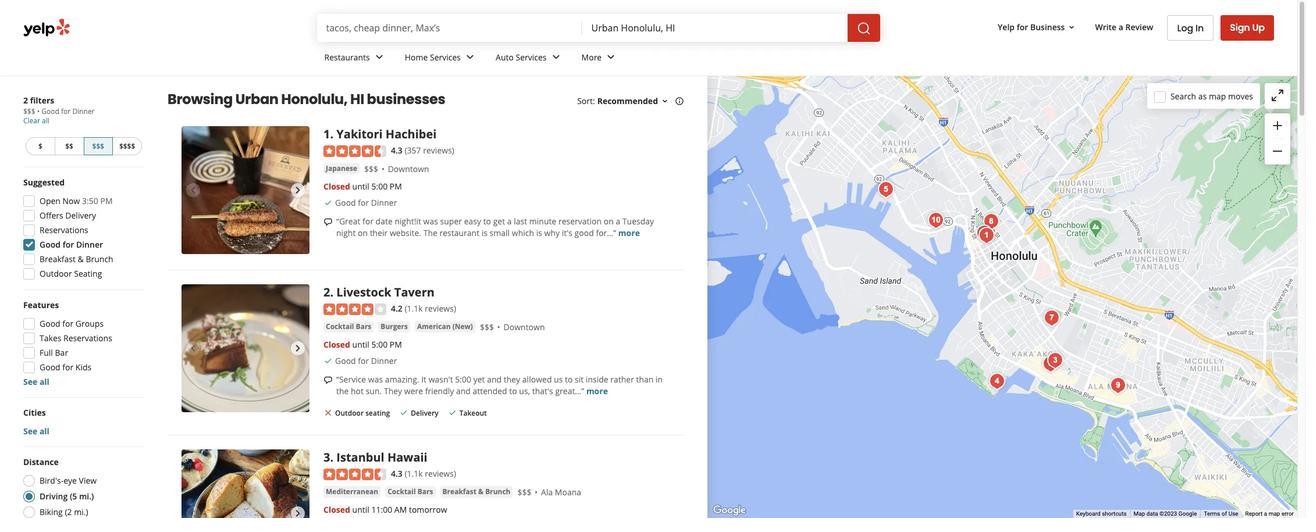 Task type: locate. For each thing, give the bounding box(es) containing it.
1 vertical spatial bars
[[418, 487, 433, 497]]

$$$ inside the 2 filters $$$ • good for dinner clear all
[[23, 106, 35, 116]]

0 horizontal spatial 16 checkmark v2 image
[[324, 357, 333, 366]]

tuesday
[[622, 216, 654, 227]]

1 vertical spatial previous image
[[186, 507, 200, 518]]

see all button
[[23, 376, 49, 388], [23, 426, 49, 437]]

$$$ inside button
[[92, 141, 104, 151]]

next image for 3 . istanbul hawaii
[[291, 507, 305, 518]]

on
[[604, 216, 614, 227], [358, 228, 368, 239]]

map region
[[612, 0, 1306, 518]]

was up "sun."
[[368, 374, 383, 385]]

good right •
[[42, 106, 59, 116]]

24 chevron down v2 image right more
[[604, 50, 618, 64]]

more for 1 . yakitori hachibei
[[618, 228, 640, 239]]

1 vertical spatial outdoor
[[335, 409, 364, 419]]

see down cities
[[23, 426, 37, 437]]

16 info v2 image
[[675, 96, 684, 106]]

previous image
[[186, 342, 200, 356], [186, 507, 200, 518]]

0 vertical spatial was
[[423, 216, 438, 227]]

1 vertical spatial 5:00
[[371, 339, 388, 351]]

delivery down open now 3:50 pm
[[65, 210, 96, 221]]

2 closed from the top
[[324, 339, 350, 351]]

that's
[[532, 386, 553, 397]]

good for kids
[[40, 362, 92, 373]]

for inside the 2 filters $$$ • good for dinner clear all
[[61, 106, 71, 116]]

for inside button
[[1017, 21, 1028, 32]]

good for dinner
[[335, 197, 397, 209], [40, 239, 103, 250], [335, 356, 397, 367]]

2 (1.1k from the top
[[405, 468, 423, 479]]

breakfast & brunch
[[40, 254, 113, 265], [443, 487, 511, 497]]

downtown down the (357
[[388, 164, 429, 175]]

open
[[40, 195, 60, 207]]

bars for topmost cocktail bars link
[[356, 322, 371, 332]]

reservations down groups
[[63, 333, 112, 344]]

1 vertical spatial to
[[565, 374, 573, 385]]

auto services link
[[486, 42, 572, 76]]

cocktail bars link
[[324, 321, 374, 333], [385, 487, 436, 498]]

error
[[1282, 511, 1294, 517]]

browsing urban honolulu, hi businesses
[[168, 90, 445, 109]]

which
[[512, 228, 534, 239]]

2 4.3 from the top
[[391, 468, 403, 479]]

1 closed until 5:00 pm from the top
[[324, 181, 402, 192]]

more down tuesday
[[618, 228, 640, 239]]

0 vertical spatial to
[[483, 216, 491, 227]]

closed down mediterranean button
[[324, 505, 350, 516]]

good inside the 2 filters $$$ • good for dinner clear all
[[42, 106, 59, 116]]

2 inside the 2 filters $$$ • good for dinner clear all
[[23, 95, 28, 106]]

3 slideshow element from the top
[[182, 450, 310, 518]]

24 chevron down v2 image inside auto services link
[[549, 50, 563, 64]]

closed for livestock tavern
[[324, 339, 350, 351]]

mi.) right (2
[[74, 507, 88, 518]]

cocktail bars button up 'am'
[[385, 487, 436, 498]]

see all
[[23, 376, 49, 388], [23, 426, 49, 437]]

search
[[1171, 90, 1196, 102]]

suggested
[[23, 177, 65, 188]]

cocktail bars for cocktail bars "button" to the right
[[388, 487, 433, 497]]

previous image for 2
[[186, 342, 200, 356]]

0 vertical spatial next image
[[291, 183, 305, 197]]

services right auto
[[516, 52, 547, 63]]

1 previous image from the top
[[186, 342, 200, 356]]

1 none field from the left
[[326, 22, 573, 34]]

0 horizontal spatial cocktail bars
[[326, 322, 371, 332]]

0 vertical spatial slideshow element
[[182, 126, 310, 254]]

.
[[330, 126, 333, 142], [330, 285, 333, 300], [330, 450, 333, 465]]

4.3 down hawaii
[[391, 468, 403, 479]]

2 vertical spatial pm
[[390, 339, 402, 351]]

mi.) for biking (2 mi.)
[[74, 507, 88, 518]]

$$
[[65, 141, 73, 151]]

on up for…"
[[604, 216, 614, 227]]

24 chevron down v2 image right restaurants
[[372, 50, 386, 64]]

pm right 3:50
[[100, 195, 113, 207]]

(357
[[405, 145, 421, 156]]

on left their
[[358, 228, 368, 239]]

burgers button
[[378, 321, 410, 333]]

4.3 left the (357
[[391, 145, 403, 156]]

until down japanese 'link'
[[352, 181, 369, 192]]

24 chevron down v2 image for more
[[604, 50, 618, 64]]

dinner up seating
[[76, 239, 103, 250]]

2 24 chevron down v2 image from the left
[[604, 50, 618, 64]]

2 previous image from the top
[[186, 507, 200, 518]]

0 vertical spatial previous image
[[186, 342, 200, 356]]

write
[[1095, 21, 1117, 32]]

bars up "tomorrow"
[[418, 487, 433, 497]]

0 horizontal spatial on
[[358, 228, 368, 239]]

small
[[490, 228, 510, 239]]

0 vertical spatial more
[[618, 228, 640, 239]]

1 horizontal spatial none field
[[591, 22, 838, 34]]

16 chevron down v2 image for recommended
[[660, 96, 670, 106]]

good up takes
[[40, 318, 60, 329]]

closed until 5:00 pm down japanese button
[[324, 181, 402, 192]]

. left yakitori
[[330, 126, 333, 142]]

2 vertical spatial 5:00
[[455, 374, 471, 385]]

1 vertical spatial 2
[[324, 285, 330, 300]]

2 horizontal spatial to
[[565, 374, 573, 385]]

next image
[[291, 183, 305, 197], [291, 342, 305, 356], [291, 507, 305, 518]]

0 vertical spatial map
[[1209, 90, 1226, 102]]

takeout
[[459, 409, 487, 419]]

2 24 chevron down v2 image from the left
[[549, 50, 563, 64]]

2 filters $$$ • good for dinner clear all
[[23, 95, 95, 126]]

1 vertical spatial was
[[368, 374, 383, 385]]

24 chevron down v2 image left auto
[[463, 50, 477, 64]]

16 checkmark v2 image
[[324, 357, 333, 366], [399, 409, 409, 418]]

2 vertical spatial slideshow element
[[182, 450, 310, 518]]

Find text field
[[326, 22, 573, 34]]

1 vertical spatial cocktail
[[388, 487, 416, 497]]

1 vertical spatial more link
[[586, 386, 608, 397]]

0 vertical spatial 2
[[23, 95, 28, 106]]

cocktail bars button down 4.2 star rating image
[[324, 321, 374, 333]]

more link down tuesday
[[618, 228, 640, 239]]

to left get
[[483, 216, 491, 227]]

2 vertical spatial next image
[[291, 507, 305, 518]]

the
[[336, 386, 349, 397]]

1 vertical spatial .
[[330, 285, 333, 300]]

yakitori hachibei image
[[182, 126, 310, 254]]

mediterranean button
[[324, 487, 381, 498]]

am
[[394, 505, 407, 516]]

3 . istanbul hawaii
[[324, 450, 427, 465]]

1 horizontal spatial cocktail bars button
[[385, 487, 436, 498]]

"great
[[336, 216, 360, 227]]

to left sit on the left bottom of the page
[[565, 374, 573, 385]]

more link for 1 . yakitori hachibei
[[618, 228, 640, 239]]

0 vertical spatial see
[[23, 376, 37, 388]]

outdoor right 16 close v2 image
[[335, 409, 364, 419]]

reviews) right the (357
[[423, 145, 454, 156]]

closed
[[324, 181, 350, 192], [324, 339, 350, 351], [324, 505, 350, 516]]

2 . from the top
[[330, 285, 333, 300]]

delivery down were
[[411, 409, 438, 419]]

2 for 2 filters $$$ • good for dinner clear all
[[23, 95, 28, 106]]

inside
[[586, 374, 608, 385]]

reservations
[[40, 225, 88, 236], [63, 333, 112, 344]]

0 vertical spatial reviews)
[[423, 145, 454, 156]]

0 vertical spatial bars
[[356, 322, 371, 332]]

0 vertical spatial 4.3
[[391, 145, 403, 156]]

seating
[[74, 268, 102, 279]]

1 vertical spatial until
[[352, 339, 369, 351]]

1 24 chevron down v2 image from the left
[[463, 50, 477, 64]]

24 chevron down v2 image inside the home services link
[[463, 50, 477, 64]]

0 horizontal spatial and
[[456, 386, 471, 397]]

driving
[[40, 491, 68, 502]]

24 chevron down v2 image for auto services
[[549, 50, 563, 64]]

dinner
[[72, 106, 95, 116], [371, 197, 397, 209], [76, 239, 103, 250], [371, 356, 397, 367]]

breakfast & brunch inside group
[[40, 254, 113, 265]]

16 checkmark v2 image
[[324, 199, 333, 208], [448, 409, 457, 418]]

cocktail bars
[[326, 322, 371, 332], [388, 487, 433, 497]]

option group
[[20, 457, 144, 518]]

0 vertical spatial livestock tavern image
[[973, 222, 996, 245]]

services for home services
[[430, 52, 461, 63]]

16 checkmark v2 image up 16 speech v2 image
[[324, 357, 333, 366]]

0 horizontal spatial 24 chevron down v2 image
[[463, 50, 477, 64]]

brunch up seating
[[86, 254, 113, 265]]

0 horizontal spatial cocktail
[[326, 322, 354, 332]]

4.2
[[391, 303, 403, 314]]

$$$ left $$$$
[[92, 141, 104, 151]]

zoom out image
[[1271, 144, 1285, 158]]

1 vertical spatial all
[[40, 376, 49, 388]]

were
[[404, 386, 423, 397]]

is left 'small'
[[482, 228, 488, 239]]

until down mediterranean button
[[352, 505, 369, 516]]

1 until from the top
[[352, 181, 369, 192]]

16 chevron down v2 image inside yelp for business button
[[1067, 23, 1077, 32]]

mi.) right (5
[[79, 491, 94, 502]]

24 chevron down v2 image
[[372, 50, 386, 64], [549, 50, 563, 64]]

brunch left ala
[[485, 487, 511, 497]]

16 checkmark v2 image left the "takeout"
[[448, 409, 457, 418]]

16 close v2 image
[[324, 409, 333, 418]]

24 chevron down v2 image inside restaurants link
[[372, 50, 386, 64]]

a right the report
[[1264, 511, 1267, 517]]

1 horizontal spatial 24 chevron down v2 image
[[549, 50, 563, 64]]

24 chevron down v2 image inside more link
[[604, 50, 618, 64]]

rather
[[610, 374, 634, 385]]

terms of use
[[1204, 511, 1238, 517]]

see up cities
[[23, 376, 37, 388]]

closed for istanbul hawaii
[[324, 505, 350, 516]]

©2023
[[1160, 511, 1177, 517]]

and up the attended
[[487, 374, 502, 385]]

1 vertical spatial (1.1k
[[405, 468, 423, 479]]

1 slideshow element from the top
[[182, 126, 310, 254]]

1 horizontal spatial livestock tavern image
[[973, 222, 996, 245]]

2 up 4.2 star rating image
[[324, 285, 330, 300]]

16 chevron down v2 image inside recommended popup button
[[660, 96, 670, 106]]

11:00
[[371, 505, 392, 516]]

pm inside group
[[100, 195, 113, 207]]

good down offers
[[40, 239, 61, 250]]

0 vertical spatial reservations
[[40, 225, 88, 236]]

4.2 (1.1k reviews)
[[391, 303, 456, 314]]

16 chevron down v2 image left 16 info v2 'image'
[[660, 96, 670, 106]]

1 vertical spatial on
[[358, 228, 368, 239]]

for right •
[[61, 106, 71, 116]]

services for auto services
[[516, 52, 547, 63]]

4.3 star rating image for yakitori hachibei
[[324, 146, 386, 157]]

cocktail bars link up 'am'
[[385, 487, 436, 498]]

none field near
[[591, 22, 838, 34]]

until for livestock
[[352, 339, 369, 351]]

breakfast
[[40, 254, 76, 265], [443, 487, 476, 497]]

1 horizontal spatial services
[[516, 52, 547, 63]]

1 horizontal spatial delivery
[[411, 409, 438, 419]]

2 left filters
[[23, 95, 28, 106]]

bird's-
[[40, 475, 64, 486]]

2 vertical spatial until
[[352, 505, 369, 516]]

3 until from the top
[[352, 505, 369, 516]]

1 . from the top
[[330, 126, 333, 142]]

reviews) up american (new)
[[425, 303, 456, 314]]

search as map moves
[[1171, 90, 1253, 102]]

0 horizontal spatial 2
[[23, 95, 28, 106]]

map right 'as'
[[1209, 90, 1226, 102]]

0 vertical spatial breakfast & brunch
[[40, 254, 113, 265]]

closed up 16 speech v2 image
[[324, 339, 350, 351]]

4.3 star rating image up mediterranean
[[324, 469, 386, 481]]

2 none field from the left
[[591, 22, 838, 34]]

0 horizontal spatial 24 chevron down v2 image
[[372, 50, 386, 64]]

terms
[[1204, 511, 1220, 517]]

1 see from the top
[[23, 376, 37, 388]]

upstairs at pier 38 image
[[875, 178, 898, 201]]

good for dinner up "great
[[335, 197, 397, 209]]

2 slideshow element from the top
[[182, 285, 310, 413]]

1 horizontal spatial is
[[536, 228, 542, 239]]

0 vertical spatial outdoor
[[40, 268, 72, 279]]

us
[[554, 374, 563, 385]]

0 vertical spatial cocktail bars
[[326, 322, 371, 332]]

2 see from the top
[[23, 426, 37, 437]]

$$$ for 1
[[364, 164, 378, 175]]

16 checkmark v2 image for delivery
[[399, 409, 409, 418]]

2 until from the top
[[352, 339, 369, 351]]

for down offers delivery
[[63, 239, 74, 250]]

1 vertical spatial map
[[1269, 511, 1280, 517]]

1 vertical spatial slideshow element
[[182, 285, 310, 413]]

24 chevron down v2 image right auto services
[[549, 50, 563, 64]]

1 24 chevron down v2 image from the left
[[372, 50, 386, 64]]

slideshow element for 1
[[182, 126, 310, 254]]

closed until 5:00 pm for yakitori
[[324, 181, 402, 192]]

0 vertical spatial good for dinner
[[335, 197, 397, 209]]

all down good for kids
[[40, 376, 49, 388]]

honolulu,
[[281, 90, 348, 109]]

5:00 up date
[[371, 181, 388, 192]]

breakfast & brunch up "tomorrow"
[[443, 487, 511, 497]]

slideshow element
[[182, 126, 310, 254], [182, 285, 310, 413], [182, 450, 310, 518]]

until for yakitori
[[352, 181, 369, 192]]

pm for 1 . yakitori hachibei
[[390, 181, 402, 192]]

cocktail down 4.2 star rating image
[[326, 322, 354, 332]]

24 chevron down v2 image
[[463, 50, 477, 64], [604, 50, 618, 64]]

(1.1k down hawaii
[[405, 468, 423, 479]]

reviews) down hawaii
[[425, 468, 456, 479]]

$$$ left •
[[23, 106, 35, 116]]

for right yelp
[[1017, 21, 1028, 32]]

"service
[[336, 374, 366, 385]]

1 horizontal spatial 2
[[324, 285, 330, 300]]

slideshow element for 2
[[182, 285, 310, 413]]

downtown
[[388, 164, 429, 175], [504, 322, 545, 333]]

delivery
[[65, 210, 96, 221], [411, 409, 438, 419]]

zoom in image
[[1271, 119, 1285, 132]]

2 vertical spatial to
[[509, 386, 517, 397]]

slideshow element for 3
[[182, 450, 310, 518]]

1 horizontal spatial brunch
[[485, 487, 511, 497]]

1 horizontal spatial more
[[618, 228, 640, 239]]

0 horizontal spatial bars
[[356, 322, 371, 332]]

0 horizontal spatial downtown
[[388, 164, 429, 175]]

1 services from the left
[[430, 52, 461, 63]]

1 next image from the top
[[291, 183, 305, 197]]

see all down cities
[[23, 426, 49, 437]]

livestock tavern image
[[973, 222, 996, 245], [182, 285, 310, 413]]

1 horizontal spatial bars
[[418, 487, 433, 497]]

24 chevron down v2 image for restaurants
[[372, 50, 386, 64]]

takes reservations
[[40, 333, 112, 344]]

outdoor for outdoor seating
[[40, 268, 72, 279]]

cocktail up 'am'
[[388, 487, 416, 497]]

outdoor left seating
[[40, 268, 72, 279]]

. for 1
[[330, 126, 333, 142]]

1 horizontal spatial more link
[[618, 228, 640, 239]]

home services link
[[395, 42, 486, 76]]

breakfast & brunch up outdoor seating
[[40, 254, 113, 265]]

1 horizontal spatial 16 chevron down v2 image
[[1067, 23, 1077, 32]]

3 . from the top
[[330, 450, 333, 465]]

eye
[[64, 475, 77, 486]]

night!it
[[395, 216, 421, 227]]

map left the error
[[1269, 511, 1280, 517]]

3 closed from the top
[[324, 505, 350, 516]]

group containing suggested
[[20, 177, 144, 283]]

2 see all from the top
[[23, 426, 49, 437]]

1 vertical spatial cocktail bars
[[388, 487, 433, 497]]

istanbul hawaii image
[[1044, 349, 1067, 372]]

(1.1k down tavern
[[405, 303, 423, 314]]

2 4.3 star rating image from the top
[[324, 469, 386, 481]]

urban
[[235, 90, 278, 109]]

dinner up amazing.
[[371, 356, 397, 367]]

1 horizontal spatial cocktail bars
[[388, 487, 433, 497]]

2 for 2 . livestock tavern
[[324, 285, 330, 300]]

0 vertical spatial 16 chevron down v2 image
[[1067, 23, 1077, 32]]

services right home
[[430, 52, 461, 63]]

. up 4.2 star rating image
[[330, 285, 333, 300]]

see all down full
[[23, 376, 49, 388]]

to left "us,"
[[509, 386, 517, 397]]

pm down burgers link
[[390, 339, 402, 351]]

cocktail bars button
[[324, 321, 374, 333], [385, 487, 436, 498]]

16 checkmark v2 image down were
[[399, 409, 409, 418]]

1 horizontal spatial map
[[1269, 511, 1280, 517]]

cocktail for the bottom cocktail bars link
[[388, 487, 416, 497]]

as
[[1198, 90, 1207, 102]]

dinner inside the 2 filters $$$ • good for dinner clear all
[[72, 106, 95, 116]]

more down inside
[[586, 386, 608, 397]]

1 horizontal spatial breakfast & brunch
[[443, 487, 511, 497]]

bars for the bottom cocktail bars link
[[418, 487, 433, 497]]

None search field
[[317, 14, 882, 42]]

1 horizontal spatial cocktail
[[388, 487, 416, 497]]

1 vertical spatial downtown
[[504, 322, 545, 333]]

dinner up the $$
[[72, 106, 95, 116]]

closed for yakitori hachibei
[[324, 181, 350, 192]]

to
[[483, 216, 491, 227], [565, 374, 573, 385], [509, 386, 517, 397]]

$$$ left ala
[[518, 487, 531, 498]]

0 vertical spatial breakfast
[[40, 254, 76, 265]]

all down cities
[[40, 426, 49, 437]]

more link
[[618, 228, 640, 239], [586, 386, 608, 397]]

brunch inside breakfast & brunch button
[[485, 487, 511, 497]]

2 services from the left
[[516, 52, 547, 63]]

burgers
[[381, 322, 408, 332]]

was inside "great for date night!it was super easy to get a last minute reservation on a tuesday night on their website. the restaurant is small which is why it's good for…"
[[423, 216, 438, 227]]

0 vertical spatial closed
[[324, 181, 350, 192]]

pm
[[390, 181, 402, 192], [100, 195, 113, 207], [390, 339, 402, 351]]

all for 1st see all button from the bottom of the page
[[40, 426, 49, 437]]

1 horizontal spatial 24 chevron down v2 image
[[604, 50, 618, 64]]

. left istanbul
[[330, 450, 333, 465]]

0 vertical spatial see all button
[[23, 376, 49, 388]]

0 horizontal spatial outdoor
[[40, 268, 72, 279]]

and
[[487, 374, 502, 385], [456, 386, 471, 397]]

good for dinner up outdoor seating
[[40, 239, 103, 250]]

1 horizontal spatial breakfast
[[443, 487, 476, 497]]

0 vertical spatial 16 checkmark v2 image
[[324, 357, 333, 366]]

16 chevron down v2 image
[[1067, 23, 1077, 32], [660, 96, 670, 106]]

1 horizontal spatial 16 checkmark v2 image
[[399, 409, 409, 418]]

2 next image from the top
[[291, 342, 305, 356]]

see all button down cities
[[23, 426, 49, 437]]

business categories element
[[315, 42, 1274, 76]]

biking (2 mi.)
[[40, 507, 88, 518]]

1 vertical spatial see all button
[[23, 426, 49, 437]]

expand map image
[[1271, 88, 1285, 102]]

5:00 left yet
[[455, 374, 471, 385]]

1 vertical spatial and
[[456, 386, 471, 397]]

1 vertical spatial 16 checkmark v2 image
[[448, 409, 457, 418]]

group containing features
[[20, 300, 144, 388]]

option group containing distance
[[20, 457, 144, 518]]

until down 4.2 star rating image
[[352, 339, 369, 351]]

sun.
[[366, 386, 382, 397]]

3 next image from the top
[[291, 507, 305, 518]]

until
[[352, 181, 369, 192], [352, 339, 369, 351], [352, 505, 369, 516]]

0 horizontal spatial &
[[78, 254, 84, 265]]

1 (1.1k from the top
[[405, 303, 423, 314]]

next image for 2 . livestock tavern
[[291, 342, 305, 356]]

1 4.3 from the top
[[391, 145, 403, 156]]

all for first see all button
[[40, 376, 49, 388]]

for inside "great for date night!it was super easy to get a last minute reservation on a tuesday night on their website. the restaurant is small which is why it's good for…"
[[362, 216, 374, 227]]

. for 2
[[330, 285, 333, 300]]

report a map error
[[1245, 511, 1294, 517]]

see for 1st see all button from the bottom of the page
[[23, 426, 37, 437]]

"great for date night!it was super easy to get a last minute reservation on a tuesday night on their website. the restaurant is small which is why it's good for…"
[[336, 216, 654, 239]]

1 vertical spatial delivery
[[411, 409, 438, 419]]

16 chevron down v2 image right business
[[1067, 23, 1077, 32]]

2 closed until 5:00 pm from the top
[[324, 339, 402, 351]]

and right friendly
[[456, 386, 471, 397]]

for up their
[[362, 216, 374, 227]]

4.3 star rating image
[[324, 146, 386, 157], [324, 469, 386, 481]]

home services
[[405, 52, 461, 63]]

1 vertical spatial pm
[[100, 195, 113, 207]]

cocktail bars for the top cocktail bars "button"
[[326, 322, 371, 332]]

get
[[493, 216, 505, 227]]

none field the 'find'
[[326, 22, 573, 34]]

breakfast inside button
[[443, 487, 476, 497]]

1 vertical spatial breakfast & brunch
[[443, 487, 511, 497]]

group
[[1265, 113, 1291, 165], [20, 177, 144, 283], [20, 300, 144, 388], [23, 407, 144, 438]]

1 closed from the top
[[324, 181, 350, 192]]

breakfast & brunch inside button
[[443, 487, 511, 497]]

bars
[[356, 322, 371, 332], [418, 487, 433, 497]]

1 vertical spatial mi.)
[[74, 507, 88, 518]]

$$$
[[23, 106, 35, 116], [92, 141, 104, 151], [364, 164, 378, 175], [480, 322, 494, 333], [518, 487, 531, 498]]

outdoor inside group
[[40, 268, 72, 279]]

0 horizontal spatial breakfast
[[40, 254, 76, 265]]

closed down japanese 'link'
[[324, 181, 350, 192]]

pm up date
[[390, 181, 402, 192]]

1 vertical spatial see
[[23, 426, 37, 437]]

0 vertical spatial on
[[604, 216, 614, 227]]

1 4.3 star rating image from the top
[[324, 146, 386, 157]]

dinner inside group
[[76, 239, 103, 250]]

a right the write
[[1119, 21, 1123, 32]]

good for dinner inside group
[[40, 239, 103, 250]]

1 vertical spatial 4.3 star rating image
[[324, 469, 386, 481]]

more link down inside
[[586, 386, 608, 397]]

reviews) for 3 . istanbul hawaii
[[425, 468, 456, 479]]

2 vertical spatial good for dinner
[[335, 356, 397, 367]]

0 horizontal spatial cocktail bars button
[[324, 321, 374, 333]]

japanese
[[326, 164, 357, 174]]

None field
[[326, 22, 573, 34], [591, 22, 838, 34]]

4.3 star rating image down yakitori
[[324, 146, 386, 157]]

0 horizontal spatial services
[[430, 52, 461, 63]]

0 horizontal spatial cocktail bars link
[[324, 321, 374, 333]]

1 . yakitori hachibei
[[324, 126, 437, 142]]



Task type: describe. For each thing, give the bounding box(es) containing it.
little joe's steakhouse image
[[925, 209, 948, 232]]

5:00 for livestock
[[371, 339, 388, 351]]

0 vertical spatial and
[[487, 374, 502, 385]]

wasn't
[[429, 374, 453, 385]]

full bar
[[40, 347, 68, 358]]

1 vertical spatial cocktail bars link
[[385, 487, 436, 498]]

auto
[[496, 52, 514, 63]]

kids
[[76, 362, 92, 373]]

map for error
[[1269, 511, 1280, 517]]

dinner up date
[[371, 197, 397, 209]]

a up for…"
[[616, 216, 620, 227]]

last
[[514, 216, 527, 227]]

moana
[[555, 487, 581, 498]]

map
[[1134, 511, 1145, 517]]

2 is from the left
[[536, 228, 542, 239]]

yelp
[[998, 21, 1015, 32]]

it
[[421, 374, 426, 385]]

5:00 inside "service was amazing. it wasn't 5:00 yet and they allowed us to sit inside rather than in the hot sun. they were friendly and attended to us, that's great…"
[[455, 374, 471, 385]]

than
[[636, 374, 654, 385]]

for up takes reservations
[[62, 318, 73, 329]]

restaurants link
[[315, 42, 395, 76]]

3
[[324, 450, 330, 465]]

16 speech v2 image
[[324, 376, 333, 385]]

livestock
[[336, 285, 391, 300]]

moves
[[1228, 90, 1253, 102]]

hachibei
[[386, 126, 437, 142]]

duc's bistro image
[[980, 210, 1003, 233]]

for up "great
[[358, 197, 369, 209]]

downtown for hachibei
[[388, 164, 429, 175]]

they
[[504, 374, 520, 385]]

log in link
[[1167, 15, 1214, 41]]

restaurants
[[324, 52, 370, 63]]

yelp for business button
[[993, 17, 1081, 38]]

for…"
[[596, 228, 616, 239]]

the
[[423, 228, 437, 239]]

closed until 5:00 pm for livestock
[[324, 339, 402, 351]]

log in
[[1177, 21, 1204, 35]]

(5
[[70, 491, 77, 502]]

4.3 (1.1k reviews)
[[391, 468, 456, 479]]

24 chevron down v2 image for home services
[[463, 50, 477, 64]]

browsing
[[168, 90, 233, 109]]

more
[[582, 52, 602, 63]]

istanbul
[[336, 450, 384, 465]]

group containing cities
[[23, 407, 144, 438]]

of
[[1222, 511, 1227, 517]]

1 horizontal spatial on
[[604, 216, 614, 227]]

groups
[[76, 318, 104, 329]]

pm for 2 . livestock tavern
[[390, 339, 402, 351]]

businesses
[[367, 90, 445, 109]]

. for 3
[[330, 450, 333, 465]]

53 by the sea image
[[986, 370, 1009, 393]]

offers delivery
[[40, 210, 96, 221]]

mediterranean
[[326, 487, 378, 497]]

features
[[23, 300, 59, 311]]

recommended button
[[597, 95, 670, 106]]

sort:
[[577, 95, 595, 106]]

outdoor seating
[[40, 268, 102, 279]]

seating
[[366, 409, 390, 419]]

cocktail for topmost cocktail bars link
[[326, 322, 354, 332]]

sign up link
[[1221, 15, 1274, 41]]

reviews) for 1 . yakitori hachibei
[[423, 145, 454, 156]]

more link for 2 . livestock tavern
[[586, 386, 608, 397]]

4.2 star rating image
[[324, 304, 386, 316]]

4.3 for hawaii
[[391, 468, 403, 479]]

tanaka of tokyo west image
[[1107, 374, 1130, 397]]

istanbul hawaii image
[[182, 450, 310, 518]]

tavern
[[394, 285, 435, 300]]

write a review
[[1095, 21, 1153, 32]]

2 see all button from the top
[[23, 426, 49, 437]]

easy
[[464, 216, 481, 227]]

reservation
[[559, 216, 602, 227]]

(1.1k for tavern
[[405, 303, 423, 314]]

16 chevron down v2 image for yelp for business
[[1067, 23, 1077, 32]]

map for moves
[[1209, 90, 1226, 102]]

reviews) for 2 . livestock tavern
[[425, 303, 456, 314]]

report
[[1245, 511, 1263, 517]]

good for groups
[[40, 318, 104, 329]]

breakfast inside group
[[40, 254, 76, 265]]

amazing.
[[385, 374, 419, 385]]

bird's-eye view
[[40, 475, 97, 486]]

a right get
[[507, 216, 512, 227]]

brunch inside group
[[86, 254, 113, 265]]

japanese button
[[324, 163, 360, 175]]

was inside "service was amazing. it wasn't 5:00 yet and they allowed us to sit inside rather than in the hot sun. they were friendly and attended to us, that's great…"
[[368, 374, 383, 385]]

search image
[[857, 21, 871, 35]]

0 vertical spatial cocktail bars button
[[324, 321, 374, 333]]

night
[[336, 228, 356, 239]]

yakitori hachibei image
[[975, 224, 998, 247]]

good up "service at the bottom of page
[[335, 356, 356, 367]]

good for dinner for 1
[[335, 197, 397, 209]]

& inside button
[[478, 487, 484, 497]]

see for first see all button
[[23, 376, 37, 388]]

1 is from the left
[[482, 228, 488, 239]]

1
[[324, 126, 330, 142]]

hi
[[350, 90, 364, 109]]

16 checkmark v2 image for takeout
[[448, 409, 457, 418]]

minute
[[529, 216, 556, 227]]

Near text field
[[591, 22, 838, 34]]

good for dinner for 2
[[335, 356, 397, 367]]

next image for 1 . yakitori hachibei
[[291, 183, 305, 197]]

google image
[[710, 503, 749, 518]]

log
[[1177, 21, 1193, 35]]

merriman's honolulu image
[[1039, 353, 1062, 376]]

$ button
[[26, 137, 55, 155]]

for left kids
[[62, 362, 73, 373]]

good down full
[[40, 362, 60, 373]]

for up "service at the bottom of page
[[358, 356, 369, 367]]

livestock tavern image inside map region
[[973, 222, 996, 245]]

outdoor for outdoor seating
[[335, 409, 364, 419]]

(new)
[[452, 322, 473, 332]]

downtown for tavern
[[504, 322, 545, 333]]

0 horizontal spatial livestock tavern image
[[182, 285, 310, 413]]

$$$ for 3
[[518, 487, 531, 498]]

american (new)
[[417, 322, 473, 332]]

until for istanbul
[[352, 505, 369, 516]]

4.3 star rating image for istanbul hawaii
[[324, 469, 386, 481]]

more for 2 . livestock tavern
[[586, 386, 608, 397]]

istanbul hawaii link
[[336, 450, 427, 465]]

in
[[656, 374, 663, 385]]

3:50
[[82, 195, 98, 207]]

0 vertical spatial cocktail bars link
[[324, 321, 374, 333]]

1 vertical spatial reservations
[[63, 333, 112, 344]]

home
[[405, 52, 428, 63]]

(2
[[65, 507, 72, 518]]

ala moana
[[541, 487, 581, 498]]

sign up
[[1230, 21, 1265, 34]]

data
[[1147, 511, 1158, 517]]

1 see all button from the top
[[23, 376, 49, 388]]

their
[[370, 228, 388, 239]]

4.3 (357 reviews)
[[391, 145, 454, 156]]

4.3 for hachibei
[[391, 145, 403, 156]]

why
[[544, 228, 560, 239]]

5:00 for yakitori
[[371, 181, 388, 192]]

$$$$
[[119, 141, 135, 151]]

sign
[[1230, 21, 1250, 34]]

16 checkmark v2 image for good for dinner
[[324, 199, 333, 208]]

to inside "great for date night!it was super easy to get a last minute reservation on a tuesday night on their website. the restaurant is small which is why it's good for…"
[[483, 216, 491, 227]]

filters
[[30, 95, 54, 106]]

mw restaurant image
[[1040, 307, 1064, 330]]

$$$ for 2
[[480, 322, 494, 333]]

1 see all from the top
[[23, 376, 49, 388]]

delivery inside group
[[65, 210, 96, 221]]

american
[[417, 322, 451, 332]]

(1.1k for hawaii
[[405, 468, 423, 479]]

they
[[384, 386, 402, 397]]

good up "great
[[335, 197, 356, 209]]

16 checkmark v2 image for good for dinner
[[324, 357, 333, 366]]

shortcuts
[[1102, 511, 1127, 517]]

previous image
[[186, 183, 200, 197]]

bar
[[55, 347, 68, 358]]

$$$$ button
[[113, 137, 142, 155]]

open now 3:50 pm
[[40, 195, 113, 207]]

website.
[[390, 228, 421, 239]]

16 speech v2 image
[[324, 218, 333, 227]]

date
[[376, 216, 393, 227]]

keyboard shortcuts
[[1076, 511, 1127, 517]]

previous image for 3
[[186, 507, 200, 518]]

ala
[[541, 487, 553, 498]]

$$$ button
[[83, 137, 113, 155]]

use
[[1229, 511, 1238, 517]]

yelp for business
[[998, 21, 1065, 32]]

breakfast & brunch button
[[440, 487, 513, 498]]

$$ button
[[55, 137, 83, 155]]

keyboard
[[1076, 511, 1101, 517]]

mi.) for driving (5 mi.)
[[79, 491, 94, 502]]

& inside group
[[78, 254, 84, 265]]

all inside the 2 filters $$$ • good for dinner clear all
[[42, 116, 49, 126]]

restaurant
[[440, 228, 479, 239]]



Task type: vqa. For each thing, say whether or not it's contained in the screenshot.
Dinner in the 2 filters $$$ • Good for Dinner Clear all
yes



